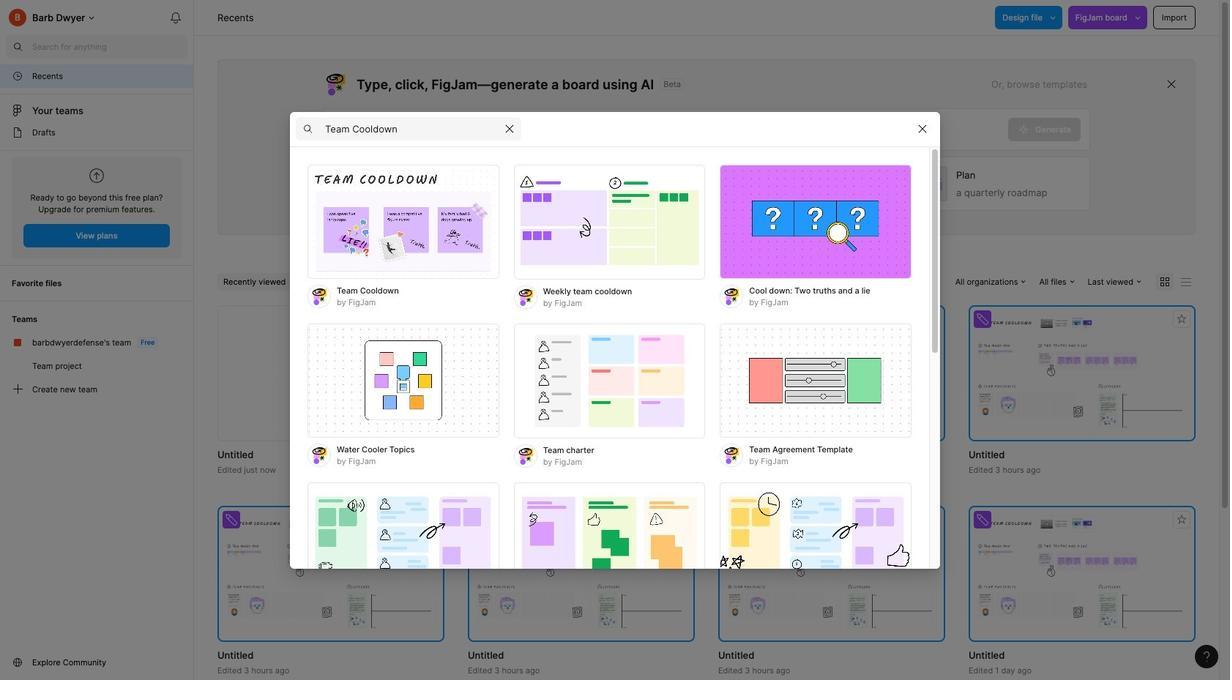 Task type: locate. For each thing, give the bounding box(es) containing it.
water cooler topics image
[[308, 323, 499, 438]]

team cooldown image
[[308, 164, 499, 279]]

page 16 image
[[12, 127, 23, 138]]

file thumbnail image
[[475, 315, 688, 432], [726, 315, 939, 432], [977, 315, 1189, 432], [225, 516, 437, 633], [475, 516, 688, 633], [726, 516, 939, 633], [977, 516, 1189, 633]]

team weekly image
[[308, 482, 499, 597]]

Search templates text field
[[325, 120, 498, 138]]

Search for anything text field
[[32, 41, 188, 53]]

search 32 image
[[6, 35, 29, 59]]

dialog
[[290, 111, 941, 681]]

team charter image
[[514, 323, 706, 438]]

team meeting agenda image
[[720, 482, 912, 597]]

recent 16 image
[[12, 70, 23, 82]]



Task type: describe. For each thing, give the bounding box(es) containing it.
team agreement template image
[[720, 323, 912, 438]]

bell 32 image
[[164, 6, 188, 29]]

Ex: A weekly team meeting, starting with an ice breaker field
[[324, 109, 1009, 150]]

community 16 image
[[12, 657, 23, 669]]

cool down: two truths and a lie image
[[720, 164, 912, 279]]

weekly team cooldown image
[[514, 164, 706, 280]]

team stand up image
[[514, 482, 706, 597]]



Task type: vqa. For each thing, say whether or not it's contained in the screenshot.
Select zoom level icon
no



